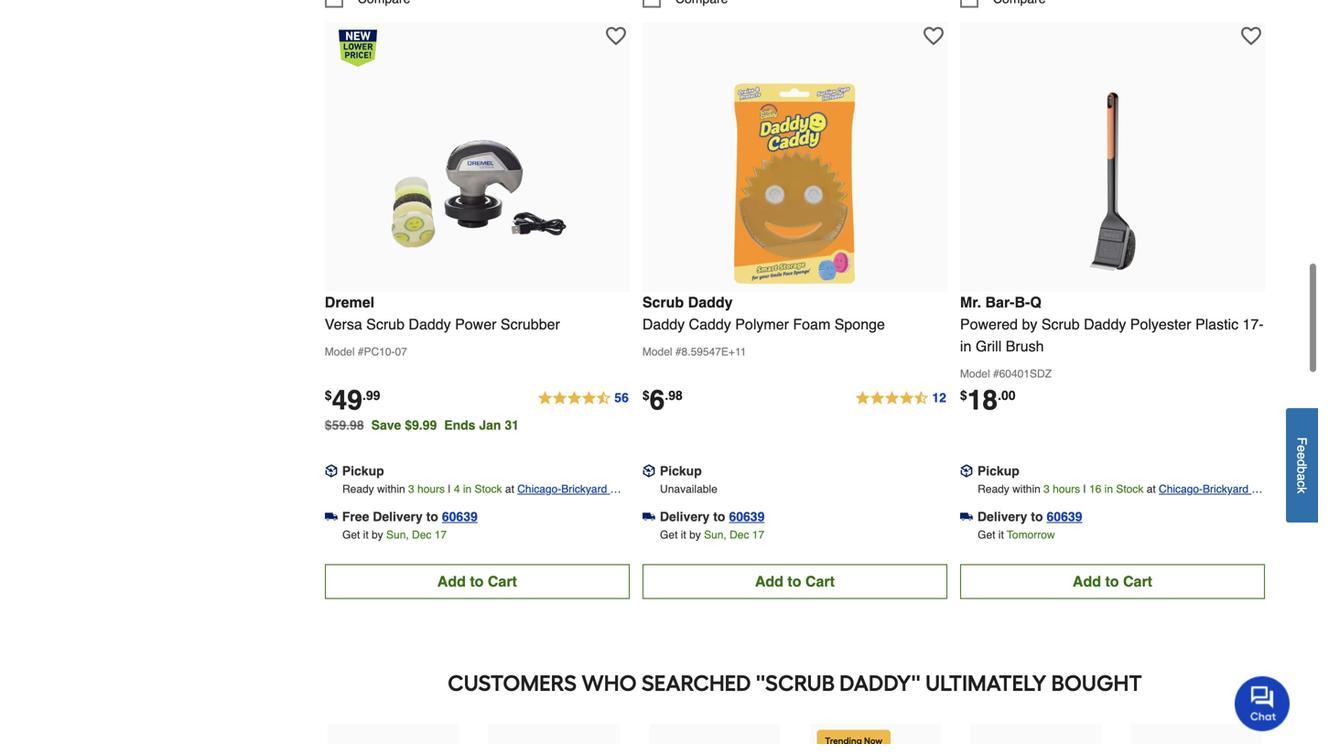 Task type: locate. For each thing, give the bounding box(es) containing it.
daddy left polyester on the top right
[[1084, 316, 1126, 333]]

1 get it by sun, dec 17 from the left
[[342, 529, 447, 541]]

chicago-brickyard lowe's button
[[517, 480, 630, 514], [1159, 480, 1265, 514]]

0 horizontal spatial add to cart
[[437, 573, 517, 590]]

1 within from the left
[[377, 483, 405, 496]]

3 inside ready within 3 hours | 4 in stock at chicago-brickyard lowe's
[[408, 483, 414, 496]]

hours inside ready within 3 hours | 16 in stock at chicago-brickyard lowe's
[[1053, 483, 1080, 496]]

caddy
[[689, 316, 731, 333]]

2 horizontal spatial by
[[1022, 316, 1038, 333]]

get it by sun, dec 17 down free delivery to 60639
[[342, 529, 447, 541]]

2 chicago- from the left
[[1159, 483, 1203, 496]]

# for dremel versa scrub daddy power scrubber
[[358, 345, 364, 358]]

within
[[377, 483, 405, 496], [1013, 483, 1041, 496]]

1 horizontal spatial $
[[643, 388, 650, 403]]

sun,
[[386, 529, 409, 541], [704, 529, 727, 541]]

brickyard
[[561, 483, 607, 496], [1203, 483, 1249, 496]]

chicago-brickyard lowe's button left truck filled icon
[[517, 480, 630, 514]]

in inside ready within 3 hours | 4 in stock at chicago-brickyard lowe's
[[463, 483, 472, 496]]

1 60639 button from the left
[[442, 507, 478, 526]]

2 horizontal spatial model
[[960, 367, 990, 380]]

truck filled image
[[325, 510, 338, 523], [960, 510, 973, 523]]

get
[[342, 529, 360, 541], [660, 529, 678, 541], [978, 529, 996, 541]]

1 horizontal spatial get it by sun, dec 17
[[660, 529, 765, 541]]

chicago- right 16
[[1159, 483, 1203, 496]]

1 horizontal spatial |
[[1083, 483, 1086, 496]]

to
[[426, 509, 438, 524], [713, 509, 725, 524], [1031, 509, 1043, 524], [470, 573, 484, 590], [788, 573, 801, 590], [1105, 573, 1119, 590]]

1 3 from the left
[[408, 483, 414, 496]]

0 horizontal spatial add
[[437, 573, 466, 590]]

heart outline image
[[924, 26, 944, 46]]

2 hours from the left
[[1053, 483, 1080, 496]]

0 horizontal spatial model
[[325, 345, 355, 358]]

2 horizontal spatial delivery
[[978, 509, 1027, 524]]

1 horizontal spatial model
[[643, 345, 672, 358]]

2 chicago-brickyard lowe's button from the left
[[1159, 480, 1265, 514]]

4.5 stars image
[[537, 388, 630, 410], [854, 388, 947, 410]]

at inside ready within 3 hours | 16 in stock at chicago-brickyard lowe's
[[1147, 483, 1156, 496]]

0 horizontal spatial 17
[[435, 529, 447, 541]]

16
[[1089, 483, 1102, 496]]

0 horizontal spatial at
[[505, 483, 514, 496]]

3 pickup from the left
[[978, 464, 1020, 478]]

ready inside ready within 3 hours | 16 in stock at chicago-brickyard lowe's
[[978, 483, 1010, 496]]

1 | from the left
[[448, 483, 451, 496]]

0 horizontal spatial in
[[463, 483, 472, 496]]

8.59547e+11
[[682, 345, 746, 358]]

model down versa on the top
[[325, 345, 355, 358]]

1 chicago- from the left
[[517, 483, 561, 496]]

hours left 4
[[417, 483, 445, 496]]

by up brush
[[1022, 316, 1038, 333]]

ultimately
[[925, 670, 1047, 697]]

0 horizontal spatial pickup image
[[643, 465, 655, 477]]

3 for delivery
[[408, 483, 414, 496]]

daddy up model # 8.59547e+11
[[643, 316, 685, 333]]

1 chicago-brickyard lowe's button from the left
[[517, 480, 630, 514]]

# for mr. bar-b-q powered by scrub daddy polyester plastic 17- in grill brush
[[993, 367, 999, 380]]

ends
[[444, 418, 476, 432]]

60639 for get it by
[[729, 509, 765, 524]]

1 horizontal spatial lowe's
[[1159, 501, 1193, 514]]

add to cart for 2nd add to cart button from the left
[[755, 573, 835, 590]]

0 horizontal spatial delivery to 60639
[[660, 509, 765, 524]]

add to cart button
[[325, 564, 630, 599], [643, 564, 947, 599], [960, 564, 1265, 599]]

3 add from the left
[[1073, 573, 1101, 590]]

cart
[[488, 573, 517, 590], [806, 573, 835, 590], [1123, 573, 1153, 590]]

hours left 16
[[1053, 483, 1080, 496]]

60401sdz
[[999, 367, 1052, 380]]

2 cart from the left
[[806, 573, 835, 590]]

truck filled image
[[643, 510, 655, 523]]

1 horizontal spatial 17
[[752, 529, 765, 541]]

1 horizontal spatial by
[[689, 529, 701, 541]]

3 60639 button from the left
[[1047, 507, 1082, 526]]

brickyard left "k"
[[1203, 483, 1249, 496]]

at for delivery to 60639
[[1147, 483, 1156, 496]]

3 60639 from the left
[[1047, 509, 1082, 524]]

1 horizontal spatial in
[[960, 338, 972, 355]]

$ right 56
[[643, 388, 650, 403]]

delivery to 60639 up tomorrow
[[978, 509, 1082, 524]]

$ right 12
[[960, 388, 967, 403]]

ends jan 31 element
[[444, 418, 526, 432]]

by for free delivery to 60639
[[372, 529, 383, 541]]

by
[[1022, 316, 1038, 333], [372, 529, 383, 541], [689, 529, 701, 541]]

1 17 from the left
[[435, 529, 447, 541]]

stock inside ready within 3 hours | 4 in stock at chicago-brickyard lowe's
[[475, 483, 502, 496]]

0 horizontal spatial get it by sun, dec 17
[[342, 529, 447, 541]]

1 horizontal spatial hours
[[1053, 483, 1080, 496]]

0 horizontal spatial scrub
[[366, 316, 405, 333]]

stock right 16
[[1116, 483, 1144, 496]]

stock right 4
[[475, 483, 502, 496]]

0 horizontal spatial cart
[[488, 573, 517, 590]]

| inside ready within 3 hours | 4 in stock at chicago-brickyard lowe's
[[448, 483, 451, 496]]

1 add from the left
[[437, 573, 466, 590]]

2 add to cart button from the left
[[643, 564, 947, 599]]

3 inside ready within 3 hours | 16 in stock at chicago-brickyard lowe's
[[1044, 483, 1050, 496]]

2 brickyard from the left
[[1203, 483, 1249, 496]]

# up .98
[[675, 345, 682, 358]]

model for versa scrub daddy power scrubber
[[325, 345, 355, 358]]

versa
[[325, 316, 362, 333]]

cart for 2nd add to cart button from the left
[[806, 573, 835, 590]]

add to cart
[[437, 573, 517, 590], [755, 573, 835, 590], [1073, 573, 1153, 590]]

2 horizontal spatial in
[[1105, 483, 1113, 496]]

at for free delivery to 60639
[[505, 483, 514, 496]]

model up .98
[[643, 345, 672, 358]]

2 within from the left
[[1013, 483, 1041, 496]]

1 horizontal spatial 4.5 stars image
[[854, 388, 947, 410]]

at
[[505, 483, 514, 496], [1147, 483, 1156, 496]]

0 horizontal spatial truck filled image
[[325, 510, 338, 523]]

customers who searched ''scrub daddy'' ultimately bought
[[448, 670, 1142, 697]]

1 brickyard from the left
[[561, 483, 607, 496]]

in
[[960, 338, 972, 355], [463, 483, 472, 496], [1105, 483, 1113, 496]]

2 3 from the left
[[1044, 483, 1050, 496]]

0 horizontal spatial stock
[[475, 483, 502, 496]]

2 delivery to 60639 from the left
[[978, 509, 1082, 524]]

cart for 3rd add to cart button from the left
[[1123, 573, 1153, 590]]

4.5 stars image containing 12
[[854, 388, 947, 410]]

1 horizontal spatial brickyard
[[1203, 483, 1249, 496]]

sun, down free delivery to 60639
[[386, 529, 409, 541]]

1 sun, from the left
[[386, 529, 409, 541]]

1 horizontal spatial 60639
[[729, 509, 765, 524]]

ready up get it tomorrow at the bottom of the page
[[978, 483, 1010, 496]]

b
[[1295, 466, 1310, 474]]

scrub inside mr. bar-b-q powered by scrub daddy polyester plastic 17- in grill brush
[[1042, 316, 1080, 333]]

pickup
[[342, 464, 384, 478], [660, 464, 702, 478], [978, 464, 1020, 478]]

sponge
[[835, 316, 885, 333]]

a
[[1295, 474, 1310, 481]]

pickup right pickup image
[[342, 464, 384, 478]]

scrub up brush
[[1042, 316, 1080, 333]]

4.5 stars image left 18
[[854, 388, 947, 410]]

1 horizontal spatial sun,
[[704, 529, 727, 541]]

0 horizontal spatial heart outline image
[[606, 26, 626, 46]]

1 horizontal spatial add to cart button
[[643, 564, 947, 599]]

1 hours from the left
[[417, 483, 445, 496]]

1 ready from the left
[[342, 483, 374, 496]]

dec for to
[[412, 529, 432, 541]]

stock
[[475, 483, 502, 496], [1116, 483, 1144, 496]]

0 horizontal spatial 3
[[408, 483, 414, 496]]

2 lowe's from the left
[[1159, 501, 1193, 514]]

1 horizontal spatial 60639 button
[[729, 507, 765, 526]]

chicago- for free delivery to 60639
[[517, 483, 561, 496]]

1 it from the left
[[363, 529, 369, 541]]

4
[[454, 483, 460, 496]]

sun, for to
[[704, 529, 727, 541]]

2 horizontal spatial scrub
[[1042, 316, 1080, 333]]

2 horizontal spatial add to cart button
[[960, 564, 1265, 599]]

2 horizontal spatial cart
[[1123, 573, 1153, 590]]

actual price $6.98 element
[[643, 384, 683, 416]]

get it by sun, dec 17 for delivery
[[342, 529, 447, 541]]

1 horizontal spatial within
[[1013, 483, 1041, 496]]

1 heart outline image from the left
[[606, 26, 626, 46]]

0 horizontal spatial chicago-
[[517, 483, 561, 496]]

delivery to 60639
[[660, 509, 765, 524], [978, 509, 1082, 524]]

1 pickup from the left
[[342, 464, 384, 478]]

1 horizontal spatial pickup
[[660, 464, 702, 478]]

0 horizontal spatial pickup
[[342, 464, 384, 478]]

2 heart outline image from the left
[[1241, 26, 1261, 46]]

1 dec from the left
[[412, 529, 432, 541]]

0 horizontal spatial |
[[448, 483, 451, 496]]

in right 16
[[1105, 483, 1113, 496]]

60639 button for ready within 3 hours | 4 in stock at chicago-brickyard lowe's
[[442, 507, 478, 526]]

0 horizontal spatial 60639
[[442, 509, 478, 524]]

# for scrub daddy daddy caddy polymer foam sponge
[[675, 345, 682, 358]]

add
[[437, 573, 466, 590], [755, 573, 784, 590], [1073, 573, 1101, 590]]

2 stock from the left
[[1116, 483, 1144, 496]]

truck filled image for delivery
[[960, 510, 973, 523]]

model for powered by scrub daddy polyester plastic 17- in grill brush
[[960, 367, 990, 380]]

0 horizontal spatial lowe's
[[517, 501, 551, 514]]

it for ready within 3 hours | 4 in stock at chicago-brickyard lowe's
[[363, 529, 369, 541]]

scrub up model # 8.59547e+11
[[643, 294, 684, 311]]

at right 4
[[505, 483, 514, 496]]

in right 4
[[463, 483, 472, 496]]

2 horizontal spatial 60639
[[1047, 509, 1082, 524]]

2 pickup image from the left
[[960, 465, 973, 477]]

chicago- inside ready within 3 hours | 4 in stock at chicago-brickyard lowe's
[[517, 483, 561, 496]]

delivery up get it tomorrow at the bottom of the page
[[978, 509, 1027, 524]]

ready for delivery
[[978, 483, 1010, 496]]

at right 16
[[1147, 483, 1156, 496]]

$ inside $ 18 .00
[[960, 388, 967, 403]]

by for delivery to 60639
[[689, 529, 701, 541]]

scrub up pc10-
[[366, 316, 405, 333]]

get down unavailable
[[660, 529, 678, 541]]

1 horizontal spatial 3
[[1044, 483, 1050, 496]]

| left 16
[[1083, 483, 1086, 496]]

it
[[363, 529, 369, 541], [681, 529, 686, 541], [999, 529, 1004, 541]]

5014387321 element
[[643, 0, 728, 8]]

1 horizontal spatial chicago-brickyard lowe's button
[[1159, 480, 1265, 514]]

delivery down unavailable
[[660, 509, 710, 524]]

2 horizontal spatial add
[[1073, 573, 1101, 590]]

mr.
[[960, 294, 981, 311]]

$ inside $ 6 .98
[[643, 388, 650, 403]]

delivery
[[373, 509, 423, 524], [660, 509, 710, 524], [978, 509, 1027, 524]]

1 horizontal spatial it
[[681, 529, 686, 541]]

2 ready from the left
[[978, 483, 1010, 496]]

2 e from the top
[[1295, 452, 1310, 459]]

#
[[358, 345, 364, 358], [675, 345, 682, 358], [993, 367, 999, 380]]

2 add to cart from the left
[[755, 573, 835, 590]]

2 dec from the left
[[730, 529, 749, 541]]

1 horizontal spatial ready
[[978, 483, 1010, 496]]

daddy inside dremel versa scrub daddy power scrubber
[[409, 316, 451, 333]]

f e e d b a c k
[[1295, 437, 1310, 494]]

0 horizontal spatial #
[[358, 345, 364, 358]]

e up "b"
[[1295, 452, 1310, 459]]

model # 60401sdz
[[960, 367, 1052, 380]]

1 horizontal spatial delivery
[[660, 509, 710, 524]]

pickup up get it tomorrow at the bottom of the page
[[978, 464, 1020, 478]]

1 horizontal spatial scrub
[[643, 294, 684, 311]]

60639 button
[[442, 507, 478, 526], [729, 507, 765, 526], [1047, 507, 1082, 526]]

3 add to cart button from the left
[[960, 564, 1265, 599]]

brickyard inside ready within 3 hours | 4 in stock at chicago-brickyard lowe's
[[561, 483, 607, 496]]

new lower price image
[[339, 30, 377, 67]]

get down free
[[342, 529, 360, 541]]

2 at from the left
[[1147, 483, 1156, 496]]

free delivery to 60639
[[342, 509, 478, 524]]

4.5 stars image containing 56
[[537, 388, 630, 410]]

$ inside '$ 49 .99'
[[325, 388, 332, 403]]

2 | from the left
[[1083, 483, 1086, 496]]

brickyard inside ready within 3 hours | 16 in stock at chicago-brickyard lowe's
[[1203, 483, 1249, 496]]

in inside ready within 3 hours | 16 in stock at chicago-brickyard lowe's
[[1105, 483, 1113, 496]]

get it tomorrow
[[978, 529, 1055, 541]]

daddy left power
[[409, 316, 451, 333]]

1 4.5 stars image from the left
[[537, 388, 630, 410]]

it down free
[[363, 529, 369, 541]]

4.5 stars image left 6 at bottom
[[537, 388, 630, 410]]

hours for to
[[417, 483, 445, 496]]

it left tomorrow
[[999, 529, 1004, 541]]

hours
[[417, 483, 445, 496], [1053, 483, 1080, 496]]

pickup image down 18
[[960, 465, 973, 477]]

1 horizontal spatial at
[[1147, 483, 1156, 496]]

savings save $9.99 element
[[371, 418, 526, 432]]

save
[[371, 418, 401, 432]]

3 $ from the left
[[960, 388, 967, 403]]

1 delivery to 60639 from the left
[[660, 509, 765, 524]]

within up free delivery to 60639
[[377, 483, 405, 496]]

daddy inside mr. bar-b-q powered by scrub daddy polyester plastic 17- in grill brush
[[1084, 316, 1126, 333]]

pc10-
[[364, 345, 395, 358]]

1 truck filled image from the left
[[325, 510, 338, 523]]

sun, down unavailable
[[704, 529, 727, 541]]

brickyard down 56 button
[[561, 483, 607, 496]]

2 horizontal spatial it
[[999, 529, 1004, 541]]

scrub
[[643, 294, 684, 311], [366, 316, 405, 333], [1042, 316, 1080, 333]]

| for 60639
[[1083, 483, 1086, 496]]

$59.98
[[325, 418, 364, 432]]

17
[[435, 529, 447, 541], [752, 529, 765, 541]]

2 add from the left
[[755, 573, 784, 590]]

0 horizontal spatial ready
[[342, 483, 374, 496]]

e
[[1295, 445, 1310, 452], [1295, 452, 1310, 459]]

2 horizontal spatial 60639 button
[[1047, 507, 1082, 526]]

2 4.5 stars image from the left
[[854, 388, 947, 410]]

lowe's for free delivery to 60639
[[517, 501, 551, 514]]

1 $ from the left
[[325, 388, 332, 403]]

in inside mr. bar-b-q powered by scrub daddy polyester plastic 17- in grill brush
[[960, 338, 972, 355]]

2 17 from the left
[[752, 529, 765, 541]]

2 truck filled image from the left
[[960, 510, 973, 523]]

| inside ready within 3 hours | 16 in stock at chicago-brickyard lowe's
[[1083, 483, 1086, 496]]

.99
[[362, 388, 380, 403]]

ready
[[342, 483, 374, 496], [978, 483, 1010, 496]]

model up 18
[[960, 367, 990, 380]]

1 stock from the left
[[475, 483, 502, 496]]

chicago-brickyard lowe's button left "k"
[[1159, 480, 1265, 514]]

powered
[[960, 316, 1018, 333]]

1 get from the left
[[342, 529, 360, 541]]

pickup image up truck filled icon
[[643, 465, 655, 477]]

56 button
[[537, 388, 630, 410]]

1 at from the left
[[505, 483, 514, 496]]

17-
[[1243, 316, 1264, 333]]

49
[[332, 384, 362, 416]]

within inside ready within 3 hours | 4 in stock at chicago-brickyard lowe's
[[377, 483, 405, 496]]

3 delivery from the left
[[978, 509, 1027, 524]]

1 cart from the left
[[488, 573, 517, 590]]

2 60639 from the left
[[729, 509, 765, 524]]

3 up tomorrow
[[1044, 483, 1050, 496]]

customers
[[448, 670, 577, 697]]

in left grill
[[960, 338, 972, 355]]

3 get from the left
[[978, 529, 996, 541]]

3 cart from the left
[[1123, 573, 1153, 590]]

| left 4
[[448, 483, 451, 496]]

0 horizontal spatial it
[[363, 529, 369, 541]]

model for daddy caddy polymer foam sponge
[[643, 345, 672, 358]]

2 delivery from the left
[[660, 509, 710, 524]]

scrub daddy daddy caddy polymer foam sponge
[[643, 294, 885, 333]]

$
[[325, 388, 332, 403], [643, 388, 650, 403], [960, 388, 967, 403]]

0 horizontal spatial chicago-brickyard lowe's button
[[517, 480, 630, 514]]

ready up free
[[342, 483, 374, 496]]

actual price $49.99 element
[[325, 384, 380, 416]]

chicago- for delivery to 60639
[[1159, 483, 1203, 496]]

pickup for ready within 3 hours | 4 in stock at chicago-brickyard lowe's
[[342, 464, 384, 478]]

0 horizontal spatial 4.5 stars image
[[537, 388, 630, 410]]

0 horizontal spatial brickyard
[[561, 483, 607, 496]]

chicago- inside ready within 3 hours | 16 in stock at chicago-brickyard lowe's
[[1159, 483, 1203, 496]]

2 sun, from the left
[[704, 529, 727, 541]]

1 horizontal spatial dec
[[730, 529, 749, 541]]

1 horizontal spatial truck filled image
[[960, 510, 973, 523]]

1 horizontal spatial chicago-
[[1159, 483, 1203, 496]]

delivery to 60639 down unavailable
[[660, 509, 765, 524]]

lowe's inside ready within 3 hours | 4 in stock at chicago-brickyard lowe's
[[517, 501, 551, 514]]

0 horizontal spatial sun,
[[386, 529, 409, 541]]

1 horizontal spatial stock
[[1116, 483, 1144, 496]]

add for 3rd add to cart button from right
[[437, 573, 466, 590]]

pickup image for get it by
[[643, 465, 655, 477]]

e up d
[[1295, 445, 1310, 452]]

1 horizontal spatial add to cart
[[755, 573, 835, 590]]

1 horizontal spatial add
[[755, 573, 784, 590]]

dec
[[412, 529, 432, 541], [730, 529, 749, 541]]

0 horizontal spatial by
[[372, 529, 383, 541]]

lowe's inside ready within 3 hours | 16 in stock at chicago-brickyard lowe's
[[1159, 501, 1193, 514]]

at inside ready within 3 hours | 4 in stock at chicago-brickyard lowe's
[[505, 483, 514, 496]]

3 up free delivery to 60639
[[408, 483, 414, 496]]

1 horizontal spatial cart
[[806, 573, 835, 590]]

1 horizontal spatial #
[[675, 345, 682, 358]]

stock inside ready within 3 hours | 16 in stock at chicago-brickyard lowe's
[[1116, 483, 1144, 496]]

dremel
[[325, 294, 374, 311]]

dremel versa scrub daddy power scrubber
[[325, 294, 560, 333]]

0 horizontal spatial dec
[[412, 529, 432, 541]]

get it by sun, dec 17
[[342, 529, 447, 541], [660, 529, 765, 541]]

2 $ from the left
[[643, 388, 650, 403]]

0 horizontal spatial 60639 button
[[442, 507, 478, 526]]

0 horizontal spatial hours
[[417, 483, 445, 496]]

2 horizontal spatial #
[[993, 367, 999, 380]]

2 horizontal spatial $
[[960, 388, 967, 403]]

1 pickup image from the left
[[643, 465, 655, 477]]

0 horizontal spatial $
[[325, 388, 332, 403]]

1 lowe's from the left
[[517, 501, 551, 514]]

scrubber
[[501, 316, 560, 333]]

$59.98 save $9.99 ends jan 31
[[325, 418, 519, 432]]

by down unavailable
[[689, 529, 701, 541]]

1 add to cart from the left
[[437, 573, 517, 590]]

$ up was price $59.98 element
[[325, 388, 332, 403]]

1 horizontal spatial delivery to 60639
[[978, 509, 1082, 524]]

within inside ready within 3 hours | 16 in stock at chicago-brickyard lowe's
[[1013, 483, 1041, 496]]

it down unavailable
[[681, 529, 686, 541]]

|
[[448, 483, 451, 496], [1083, 483, 1086, 496]]

2 get it by sun, dec 17 from the left
[[660, 529, 765, 541]]

1 horizontal spatial pickup image
[[960, 465, 973, 477]]

brush
[[1006, 338, 1044, 355]]

$ for 18
[[960, 388, 967, 403]]

daddy''
[[840, 670, 921, 697]]

2 horizontal spatial pickup
[[978, 464, 1020, 478]]

daddy
[[688, 294, 733, 311], [409, 316, 451, 333], [643, 316, 685, 333], [1084, 316, 1126, 333]]

lowe's
[[517, 501, 551, 514], [1159, 501, 1193, 514]]

0 horizontal spatial delivery
[[373, 509, 423, 524]]

chicago- down 31
[[517, 483, 561, 496]]

2 horizontal spatial get
[[978, 529, 996, 541]]

0 horizontal spatial within
[[377, 483, 405, 496]]

pickup image
[[643, 465, 655, 477], [960, 465, 973, 477]]

1 horizontal spatial heart outline image
[[1241, 26, 1261, 46]]

# down versa on the top
[[358, 345, 364, 358]]

power
[[455, 316, 497, 333]]

# up the .00
[[993, 367, 999, 380]]

get left tomorrow
[[978, 529, 996, 541]]

1 horizontal spatial get
[[660, 529, 678, 541]]

dremel versa scrub daddy power scrubber image
[[377, 83, 578, 284]]

60639
[[442, 509, 478, 524], [729, 509, 765, 524], [1047, 509, 1082, 524]]

heart outline image
[[606, 26, 626, 46], [1241, 26, 1261, 46]]

0 horizontal spatial get
[[342, 529, 360, 541]]

delivery right free
[[373, 509, 423, 524]]

hours inside ready within 3 hours | 4 in stock at chicago-brickyard lowe's
[[417, 483, 445, 496]]

3 add to cart from the left
[[1073, 573, 1153, 590]]

pickup up unavailable
[[660, 464, 702, 478]]

ready inside ready within 3 hours | 4 in stock at chicago-brickyard lowe's
[[342, 483, 374, 496]]

get it by sun, dec 17 down unavailable
[[660, 529, 765, 541]]

2 horizontal spatial add to cart
[[1073, 573, 1153, 590]]

cart for 3rd add to cart button from right
[[488, 573, 517, 590]]

1 e from the top
[[1295, 445, 1310, 452]]

3 it from the left
[[999, 529, 1004, 541]]

within up tomorrow
[[1013, 483, 1041, 496]]

0 horizontal spatial add to cart button
[[325, 564, 630, 599]]

by down free delivery to 60639
[[372, 529, 383, 541]]



Task type: describe. For each thing, give the bounding box(es) containing it.
within for delivery
[[377, 483, 405, 496]]

ready within 3 hours | 4 in stock at chicago-brickyard lowe's
[[342, 483, 610, 514]]

2 it from the left
[[681, 529, 686, 541]]

brickyard for delivery to 60639
[[1203, 483, 1249, 496]]

actual price $18.00 element
[[960, 384, 1016, 416]]

it for ready within 3 hours | 16 in stock at chicago-brickyard lowe's
[[999, 529, 1004, 541]]

56
[[615, 390, 629, 405]]

add to cart for 3rd add to cart button from right
[[437, 573, 517, 590]]

$ 6 .98
[[643, 384, 683, 416]]

pickup image
[[325, 465, 338, 477]]

''scrub
[[756, 670, 835, 697]]

dec for 60639
[[730, 529, 749, 541]]

ready for free
[[342, 483, 374, 496]]

truck filled image for free
[[325, 510, 338, 523]]

1 delivery from the left
[[373, 509, 423, 524]]

5014595163 element
[[960, 0, 1046, 8]]

was price $59.98 element
[[325, 413, 371, 432]]

60639 button for ready within 3 hours | 16 in stock at chicago-brickyard lowe's
[[1047, 507, 1082, 526]]

1 60639 from the left
[[442, 509, 478, 524]]

delivery to 60639 for sun, dec 17
[[660, 509, 765, 524]]

.00
[[998, 388, 1016, 403]]

hours for 60639
[[1053, 483, 1080, 496]]

polymer
[[735, 316, 789, 333]]

pickup for ready within 3 hours | 16 in stock at chicago-brickyard lowe's
[[978, 464, 1020, 478]]

brickyard for free delivery to 60639
[[561, 483, 607, 496]]

foam
[[793, 316, 831, 333]]

4.5 stars image for 6
[[854, 388, 947, 410]]

add to cart for 3rd add to cart button from the left
[[1073, 573, 1153, 590]]

chat invite button image
[[1235, 676, 1291, 731]]

f e e d b a c k button
[[1286, 408, 1318, 523]]

c
[[1295, 481, 1310, 487]]

f
[[1295, 437, 1310, 445]]

k
[[1295, 487, 1310, 494]]

tomorrow
[[1007, 529, 1055, 541]]

delivery for get it by
[[660, 509, 710, 524]]

ready within 3 hours | 16 in stock at chicago-brickyard lowe's
[[978, 483, 1252, 514]]

6
[[650, 384, 665, 416]]

17 for to
[[435, 529, 447, 541]]

bar-
[[985, 294, 1015, 311]]

model # pc10-07
[[325, 345, 407, 358]]

| for to
[[448, 483, 451, 496]]

unavailable
[[660, 483, 717, 496]]

$ for 49
[[325, 388, 332, 403]]

add for 3rd add to cart button from the left
[[1073, 573, 1101, 590]]

$ 18 .00
[[960, 384, 1016, 416]]

searched
[[642, 670, 751, 697]]

free
[[342, 509, 369, 524]]

chicago-brickyard lowe's button for free delivery to 60639
[[517, 480, 630, 514]]

mr. bar-b-q powered by scrub daddy polyester plastic 17- in grill brush
[[960, 294, 1264, 355]]

bought
[[1052, 670, 1142, 697]]

daddy up caddy
[[688, 294, 733, 311]]

q
[[1030, 294, 1042, 311]]

mr. bar-b-q powered by scrub daddy polyester plastic 17-in grill brush image
[[1012, 83, 1213, 284]]

delivery for get it
[[978, 509, 1027, 524]]

2 get from the left
[[660, 529, 678, 541]]

in for free delivery to 60639
[[463, 483, 472, 496]]

$ for 6
[[643, 388, 650, 403]]

07
[[395, 345, 407, 358]]

lowe's for delivery to 60639
[[1159, 501, 1193, 514]]

polyester
[[1130, 316, 1191, 333]]

60639 for get it
[[1047, 509, 1082, 524]]

5014595893 element
[[325, 0, 410, 8]]

b-
[[1015, 294, 1030, 311]]

get it by sun, dec 17 for to
[[660, 529, 765, 541]]

17 for 60639
[[752, 529, 765, 541]]

sun, for delivery
[[386, 529, 409, 541]]

12
[[932, 390, 946, 405]]

2 60639 button from the left
[[729, 507, 765, 526]]

in for delivery to 60639
[[1105, 483, 1113, 496]]

scrub inside dremel versa scrub daddy power scrubber
[[366, 316, 405, 333]]

18
[[967, 384, 998, 416]]

4.5 stars image for 49
[[537, 388, 630, 410]]

12 button
[[854, 388, 947, 410]]

d
[[1295, 459, 1310, 466]]

jan
[[479, 418, 501, 432]]

3 for to
[[1044, 483, 1050, 496]]

delivery to 60639 for tomorrow
[[978, 509, 1082, 524]]

scrub daddy daddy caddy polymer foam sponge image
[[694, 83, 896, 284]]

2 pickup from the left
[[660, 464, 702, 478]]

get for ready within 3 hours | 4 in stock at chicago-brickyard lowe's
[[342, 529, 360, 541]]

pickup image for get it
[[960, 465, 973, 477]]

1 add to cart button from the left
[[325, 564, 630, 599]]

by inside mr. bar-b-q powered by scrub daddy polyester plastic 17- in grill brush
[[1022, 316, 1038, 333]]

31
[[505, 418, 519, 432]]

customers who searched ''scrub daddy'' ultimately bought heading
[[326, 665, 1264, 702]]

chicago-brickyard lowe's button for delivery to 60639
[[1159, 480, 1265, 514]]

$9.99
[[405, 418, 437, 432]]

plastic
[[1196, 316, 1239, 333]]

stock for delivery to 60639
[[1116, 483, 1144, 496]]

.98
[[665, 388, 683, 403]]

stock for free delivery to 60639
[[475, 483, 502, 496]]

who
[[582, 670, 637, 697]]

$ 49 .99
[[325, 384, 380, 416]]

model # 8.59547e+11
[[643, 345, 746, 358]]

grill
[[976, 338, 1002, 355]]

get for ready within 3 hours | 16 in stock at chicago-brickyard lowe's
[[978, 529, 996, 541]]

within for to
[[1013, 483, 1041, 496]]

add for 2nd add to cart button from the left
[[755, 573, 784, 590]]

scrub inside scrub daddy daddy caddy polymer foam sponge
[[643, 294, 684, 311]]



Task type: vqa. For each thing, say whether or not it's contained in the screenshot.
Polymer
yes



